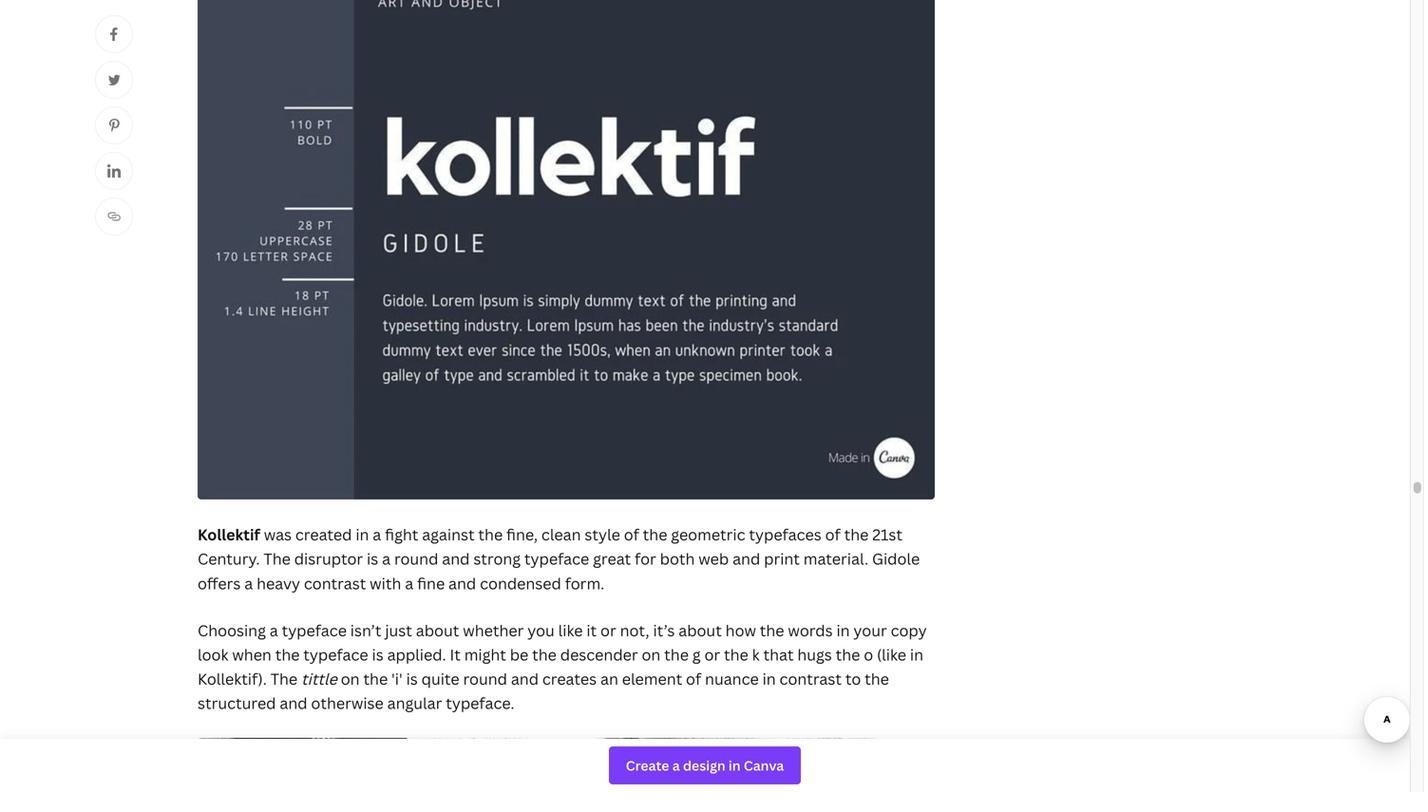 Task type: vqa. For each thing, say whether or not it's contained in the screenshot.
THE BOTH
yes



Task type: describe. For each thing, give the bounding box(es) containing it.
1 vertical spatial typeface
[[282, 620, 347, 641]]

in inside was created in a fight against the fine, clean style of the geometric typefaces of the 21st century. the disruptor is a round and strong typeface great for both web and print material. gidole offers a heavy contrast with a fine and condensed form.
[[356, 524, 369, 545]]

is inside was created in a fight against the fine, clean style of the geometric typefaces of the 21st century. the disruptor is a round and strong typeface great for both web and print material. gidole offers a heavy contrast with a fine and condensed form.
[[367, 549, 378, 569]]

on inside choosing a typeface isn't just about whether you like it or not, it's about how the words in your copy look when the typeface is applied. it might be the descender on the g or the k that hugs the o (like in kollektif). the
[[642, 645, 661, 665]]

to
[[845, 669, 861, 689]]

style
[[585, 524, 620, 545]]

whether
[[463, 620, 524, 641]]

descender
[[560, 645, 638, 665]]

the left 21st
[[844, 524, 869, 545]]

like
[[558, 620, 583, 641]]

(like
[[877, 645, 906, 665]]

offers
[[198, 573, 241, 594]]

otherwise
[[311, 693, 384, 714]]

quite
[[421, 669, 459, 689]]

clean
[[541, 524, 581, 545]]

just
[[385, 620, 412, 641]]

in left your
[[836, 620, 850, 641]]

the left o
[[836, 645, 860, 665]]

0 vertical spatial or
[[600, 620, 616, 641]]

typefaces
[[749, 524, 821, 545]]

'i'
[[391, 669, 403, 689]]

fight
[[385, 524, 418, 545]]

on the 'i' is quite round and creates an element of nuance in contrast to the structured and otherwise angular typeface.
[[198, 669, 889, 714]]

2 about from the left
[[678, 620, 722, 641]]

round inside was created in a fight against the fine, clean style of the geometric typefaces of the 21st century. the disruptor is a round and strong typeface great for both web and print material. gidole offers a heavy contrast with a fine and condensed form.
[[394, 549, 438, 569]]

print
[[764, 549, 800, 569]]

of for geometric
[[624, 524, 639, 545]]

a inside choosing a typeface isn't just about whether you like it or not, it's about how the words in your copy look when the typeface is applied. it might be the descender on the g or the k that hugs the o (like in kollektif). the
[[270, 620, 278, 641]]

great
[[593, 549, 631, 569]]

the inside choosing a typeface isn't just about whether you like it or not, it's about how the words in your copy look when the typeface is applied. it might be the descender on the g or the k that hugs the o (like in kollektif). the
[[270, 669, 297, 689]]

and right fine
[[448, 573, 476, 594]]

k
[[752, 645, 760, 665]]

your
[[853, 620, 887, 641]]

web
[[698, 549, 729, 569]]

is inside on the 'i' is quite round and creates an element of nuance in contrast to the structured and otherwise angular typeface.
[[406, 669, 418, 689]]

angular
[[387, 693, 442, 714]]

o
[[864, 645, 873, 665]]

the up for
[[643, 524, 667, 545]]

look
[[198, 645, 228, 665]]

round inside on the 'i' is quite round and creates an element of nuance in contrast to the structured and otherwise angular typeface.
[[463, 669, 507, 689]]

1 horizontal spatial or
[[704, 645, 720, 665]]

you
[[527, 620, 555, 641]]

1 about from the left
[[416, 620, 459, 641]]

the up strong
[[478, 524, 503, 545]]

on inside on the 'i' is quite round and creates an element of nuance in contrast to the structured and otherwise angular typeface.
[[341, 669, 360, 689]]

2 horizontal spatial of
[[825, 524, 840, 545]]

in right (like
[[910, 645, 923, 665]]

the inside was created in a fight against the fine, clean style of the geometric typefaces of the 21st century. the disruptor is a round and strong typeface great for both web and print material. gidole offers a heavy contrast with a fine and condensed form.
[[264, 549, 291, 569]]

contrast inside was created in a fight against the fine, clean style of the geometric typefaces of the 21st century. the disruptor is a round and strong typeface great for both web and print material. gidole offers a heavy contrast with a fine and condensed form.
[[304, 573, 366, 594]]

and right web
[[733, 549, 760, 569]]

how
[[725, 620, 756, 641]]

and down against
[[442, 549, 470, 569]]

g
[[692, 645, 701, 665]]

fine,
[[506, 524, 538, 545]]

21st
[[872, 524, 902, 545]]

tittle
[[297, 669, 341, 689]]

and down be
[[511, 669, 539, 689]]



Task type: locate. For each thing, give the bounding box(es) containing it.
0 horizontal spatial or
[[600, 620, 616, 641]]

hugs
[[797, 645, 832, 665]]

the right when
[[275, 645, 300, 665]]

on
[[642, 645, 661, 665], [341, 669, 360, 689]]

1 vertical spatial or
[[704, 645, 720, 665]]

a
[[373, 524, 381, 545], [382, 549, 391, 569], [244, 573, 253, 594], [405, 573, 413, 594], [270, 620, 278, 641]]

contrast inside on the 'i' is quite round and creates an element of nuance in contrast to the structured and otherwise angular typeface.
[[780, 669, 842, 689]]

contrast down hugs
[[780, 669, 842, 689]]

round down fight on the left of the page
[[394, 549, 438, 569]]

created
[[295, 524, 352, 545]]

1 vertical spatial on
[[341, 669, 360, 689]]

a right offers
[[244, 573, 253, 594]]

1 horizontal spatial about
[[678, 620, 722, 641]]

strong
[[473, 549, 521, 569]]

2 vertical spatial typeface
[[303, 645, 368, 665]]

in right the created
[[356, 524, 369, 545]]

the left 'i'
[[363, 669, 388, 689]]

condensed
[[480, 573, 561, 594]]

century.
[[198, 549, 260, 569]]

0 vertical spatial typeface
[[524, 549, 589, 569]]

for
[[635, 549, 656, 569]]

nuance
[[705, 669, 759, 689]]

a up with
[[382, 549, 391, 569]]

it
[[450, 645, 461, 665]]

about up it
[[416, 620, 459, 641]]

and
[[442, 549, 470, 569], [733, 549, 760, 569], [448, 573, 476, 594], [511, 669, 539, 689], [280, 693, 307, 714]]

1 vertical spatial round
[[463, 669, 507, 689]]

is right 'i'
[[406, 669, 418, 689]]

creates
[[542, 669, 597, 689]]

on up otherwise
[[341, 669, 360, 689]]

in
[[356, 524, 369, 545], [836, 620, 850, 641], [910, 645, 923, 665], [762, 669, 776, 689]]

isn't
[[350, 620, 381, 641]]

it
[[586, 620, 597, 641]]

on up element
[[642, 645, 661, 665]]

round down might
[[463, 669, 507, 689]]

structured
[[198, 693, 276, 714]]

gidole
[[872, 549, 920, 569]]

with
[[370, 573, 401, 594]]

1 horizontal spatial on
[[642, 645, 661, 665]]

0 horizontal spatial round
[[394, 549, 438, 569]]

of inside on the 'i' is quite round and creates an element of nuance in contrast to the structured and otherwise angular typeface.
[[686, 669, 701, 689]]

is inside choosing a typeface isn't just about whether you like it or not, it's about how the words in your copy look when the typeface is applied. it might be the descender on the g or the k that hugs the o (like in kollektif). the
[[372, 645, 384, 665]]

1 vertical spatial is
[[372, 645, 384, 665]]

1 horizontal spatial of
[[686, 669, 701, 689]]

the
[[478, 524, 503, 545], [643, 524, 667, 545], [844, 524, 869, 545], [760, 620, 784, 641], [275, 645, 300, 665], [532, 645, 557, 665], [664, 645, 689, 665], [724, 645, 748, 665], [836, 645, 860, 665], [363, 669, 388, 689], [865, 669, 889, 689]]

the up 'that'
[[760, 620, 784, 641]]

words
[[788, 620, 833, 641]]

or
[[600, 620, 616, 641], [704, 645, 720, 665]]

of up for
[[624, 524, 639, 545]]

1 horizontal spatial contrast
[[780, 669, 842, 689]]

contrast
[[304, 573, 366, 594], [780, 669, 842, 689]]

kollektif).
[[198, 669, 267, 689]]

1 horizontal spatial round
[[463, 669, 507, 689]]

might
[[464, 645, 506, 665]]

contrast down disruptor
[[304, 573, 366, 594]]

an
[[600, 669, 618, 689]]

typeface inside was created in a fight against the fine, clean style of the geometric typefaces of the 21st century. the disruptor is a round and strong typeface great for both web and print material. gidole offers a heavy contrast with a fine and condensed form.
[[524, 549, 589, 569]]

it's
[[653, 620, 675, 641]]

was created in a fight against the fine, clean style of the geometric typefaces of the 21st century. the disruptor is a round and strong typeface great for both web and print material. gidole offers a heavy contrast with a fine and condensed form.
[[198, 524, 920, 594]]

not,
[[620, 620, 649, 641]]

and down tittle
[[280, 693, 307, 714]]

copy
[[891, 620, 927, 641]]

typeface
[[524, 549, 589, 569], [282, 620, 347, 641], [303, 645, 368, 665]]

0 horizontal spatial of
[[624, 524, 639, 545]]

be
[[510, 645, 528, 665]]

1 vertical spatial contrast
[[780, 669, 842, 689]]

round
[[394, 549, 438, 569], [463, 669, 507, 689]]

the down when
[[270, 669, 297, 689]]

element
[[622, 669, 682, 689]]

0 vertical spatial the
[[264, 549, 291, 569]]

the
[[264, 549, 291, 569], [270, 669, 297, 689]]

a left fight on the left of the page
[[373, 524, 381, 545]]

is up with
[[367, 549, 378, 569]]

choosing a typeface isn't just about whether you like it or not, it's about how the words in your copy look when the typeface is applied. it might be the descender on the g or the k that hugs the o (like in kollektif). the
[[198, 620, 927, 689]]

of
[[624, 524, 639, 545], [825, 524, 840, 545], [686, 669, 701, 689]]

0 horizontal spatial about
[[416, 620, 459, 641]]

or right g
[[704, 645, 720, 665]]

0 vertical spatial contrast
[[304, 573, 366, 594]]

the left k
[[724, 645, 748, 665]]

is down isn't at the left bottom of the page
[[372, 645, 384, 665]]

both
[[660, 549, 695, 569]]

against
[[422, 524, 475, 545]]

0 horizontal spatial on
[[341, 669, 360, 689]]

disruptor
[[294, 549, 363, 569]]

typeface.
[[446, 693, 514, 714]]

of for in
[[686, 669, 701, 689]]

the down "was"
[[264, 549, 291, 569]]

0 vertical spatial round
[[394, 549, 438, 569]]

about up g
[[678, 620, 722, 641]]

in inside on the 'i' is quite round and creates an element of nuance in contrast to the structured and otherwise angular typeface.
[[762, 669, 776, 689]]

or right it
[[600, 620, 616, 641]]

form.
[[565, 573, 604, 594]]

0 vertical spatial is
[[367, 549, 378, 569]]

0 vertical spatial on
[[642, 645, 661, 665]]

about
[[416, 620, 459, 641], [678, 620, 722, 641]]

a left fine
[[405, 573, 413, 594]]

that
[[763, 645, 794, 665]]

geometric
[[671, 524, 745, 545]]

the right the to
[[865, 669, 889, 689]]

0 horizontal spatial contrast
[[304, 573, 366, 594]]

1 vertical spatial the
[[270, 669, 297, 689]]

heavy
[[257, 573, 300, 594]]

kollektif
[[198, 524, 260, 545]]

was
[[264, 524, 292, 545]]

2 vertical spatial is
[[406, 669, 418, 689]]

the down you on the bottom left
[[532, 645, 557, 665]]

is
[[367, 549, 378, 569], [372, 645, 384, 665], [406, 669, 418, 689]]

a up when
[[270, 620, 278, 641]]

fine
[[417, 573, 445, 594]]

applied.
[[387, 645, 446, 665]]

choosing
[[198, 620, 266, 641]]

of up material.
[[825, 524, 840, 545]]

in down 'that'
[[762, 669, 776, 689]]

when
[[232, 645, 272, 665]]

of down g
[[686, 669, 701, 689]]

material.
[[803, 549, 868, 569]]

the left g
[[664, 645, 689, 665]]



